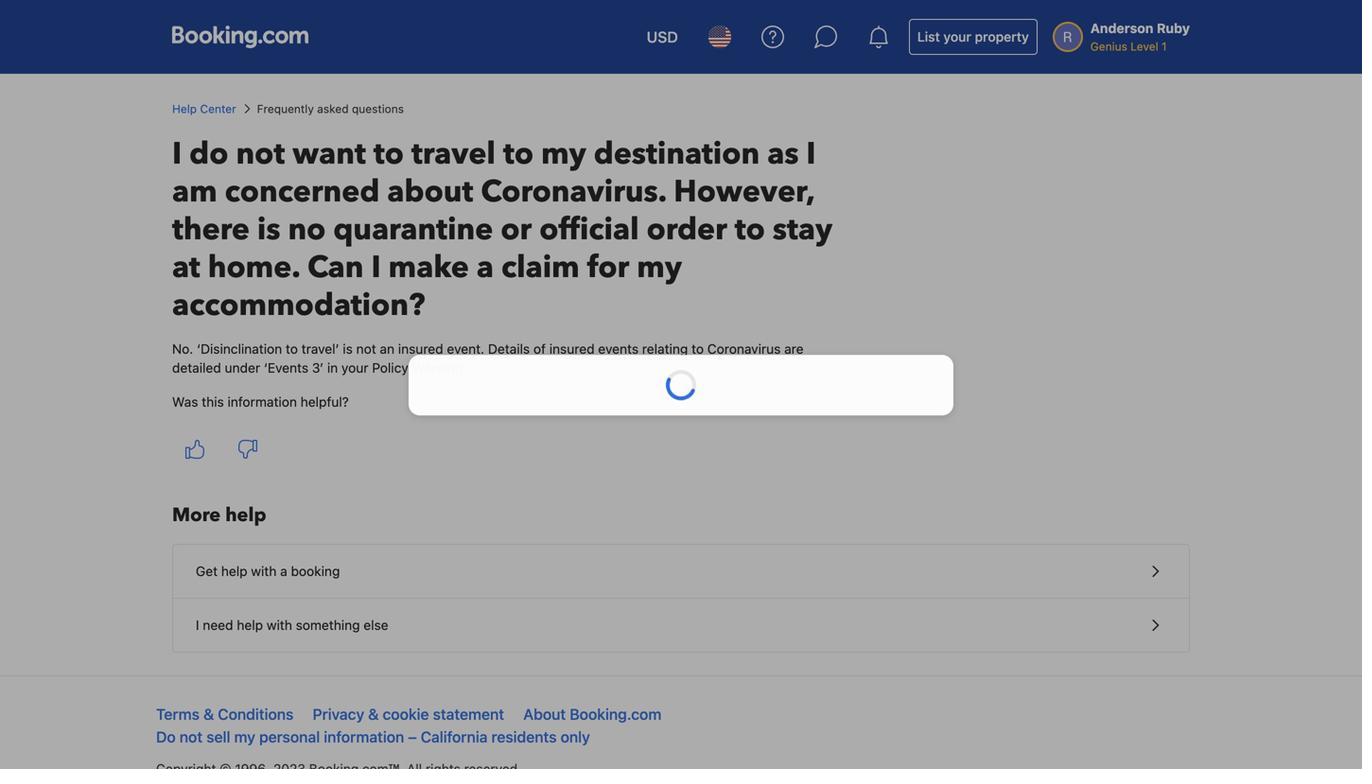 Task type: vqa. For each thing, say whether or not it's contained in the screenshot.
COVID- to the middle
no



Task type: locate. For each thing, give the bounding box(es) containing it.
a inside i do not want to travel to my destination as i am concerned about coronavirus. however, there is no quarantine or official order to stay at home. can i make a claim for my accommodation?
[[477, 247, 494, 288]]

your right in
[[342, 360, 369, 376]]

accommodation?
[[172, 285, 425, 326]]

1 vertical spatial with
[[267, 617, 292, 633]]

event.
[[447, 341, 485, 357]]

genius
[[1091, 40, 1128, 53]]

1 horizontal spatial not
[[236, 133, 285, 175]]

of
[[534, 341, 546, 357]]

with left something
[[267, 617, 292, 633]]

information down 'under'
[[228, 394, 297, 410]]

1 vertical spatial is
[[343, 341, 353, 357]]

help right more
[[225, 502, 266, 528]]

1
[[1162, 40, 1167, 53]]

–
[[408, 728, 417, 746]]

help right need
[[237, 617, 263, 633]]

insured
[[398, 341, 443, 357], [550, 341, 595, 357]]

do not sell my personal information – california residents only link
[[156, 728, 590, 746]]

0 horizontal spatial not
[[180, 728, 203, 746]]

home.
[[208, 247, 300, 288]]

ruby
[[1157, 20, 1190, 36]]

1 vertical spatial not
[[356, 341, 376, 357]]

not
[[236, 133, 285, 175], [356, 341, 376, 357], [180, 728, 203, 746]]

information
[[228, 394, 297, 410], [324, 728, 404, 746]]

my
[[541, 133, 586, 175], [637, 247, 682, 288], [234, 728, 255, 746]]

2 & from the left
[[368, 705, 379, 723]]

0 vertical spatial with
[[251, 563, 277, 579]]

however,
[[674, 171, 815, 212]]

statement
[[433, 705, 504, 723]]

privacy
[[313, 705, 364, 723]]

stay
[[773, 209, 833, 250]]

& for privacy
[[368, 705, 379, 723]]

0 vertical spatial is
[[257, 209, 281, 250]]

anderson
[[1091, 20, 1154, 36]]

1 & from the left
[[203, 705, 214, 723]]

my up official
[[541, 133, 586, 175]]

destination
[[594, 133, 760, 175]]

0 horizontal spatial is
[[257, 209, 281, 250]]

my down conditions
[[234, 728, 255, 746]]

a
[[477, 247, 494, 288], [280, 563, 287, 579]]

booking.com
[[570, 705, 662, 723]]

is right travel'
[[343, 341, 353, 357]]

help inside button
[[221, 563, 248, 579]]

information down privacy
[[324, 728, 404, 746]]

insured up wording.
[[398, 341, 443, 357]]

help center button
[[172, 100, 236, 117]]

terms & conditions link
[[156, 705, 294, 723]]

0 horizontal spatial information
[[228, 394, 297, 410]]

cookie
[[383, 705, 429, 723]]

i need help with something else
[[196, 617, 389, 633]]

a inside button
[[280, 563, 287, 579]]

frequently asked questions
[[257, 102, 404, 115]]

get help with a booking
[[196, 563, 340, 579]]

1 vertical spatial information
[[324, 728, 404, 746]]

not down frequently
[[236, 133, 285, 175]]

& for terms
[[203, 705, 214, 723]]

help
[[225, 502, 266, 528], [221, 563, 248, 579], [237, 617, 263, 633]]

under
[[225, 360, 260, 376]]

concerned
[[225, 171, 380, 212]]

with left booking
[[251, 563, 277, 579]]

1 horizontal spatial is
[[343, 341, 353, 357]]

about
[[387, 171, 473, 212]]

0 vertical spatial information
[[228, 394, 297, 410]]

this
[[202, 394, 224, 410]]

1 horizontal spatial your
[[944, 29, 972, 44]]

help right get on the left bottom of page
[[221, 563, 248, 579]]

2 vertical spatial not
[[180, 728, 203, 746]]

my inside about booking.com do not sell my personal information – california residents only
[[234, 728, 255, 746]]

dialog
[[386, 335, 977, 441]]

privacy & cookie statement link
[[313, 705, 504, 723]]

at
[[172, 247, 200, 288]]

help for get
[[221, 563, 248, 579]]

i right can
[[371, 247, 381, 288]]

1 horizontal spatial my
[[541, 133, 586, 175]]

i
[[172, 133, 182, 175], [807, 133, 816, 175], [371, 247, 381, 288], [196, 617, 199, 633]]

2 vertical spatial my
[[234, 728, 255, 746]]

coronavirus
[[708, 341, 781, 357]]

3'
[[312, 360, 324, 376]]

0 vertical spatial my
[[541, 133, 586, 175]]

a left booking
[[280, 563, 287, 579]]

0 vertical spatial a
[[477, 247, 494, 288]]

0 horizontal spatial insured
[[398, 341, 443, 357]]

frequently
[[257, 102, 314, 115]]

do
[[156, 728, 176, 746]]

not left an
[[356, 341, 376, 357]]

1 vertical spatial your
[[342, 360, 369, 376]]

2 horizontal spatial not
[[356, 341, 376, 357]]

0 horizontal spatial &
[[203, 705, 214, 723]]

privacy & cookie statement
[[313, 705, 504, 723]]

your
[[944, 29, 972, 44], [342, 360, 369, 376]]

asked
[[317, 102, 349, 115]]

0 vertical spatial help
[[225, 502, 266, 528]]

coronavirus.
[[481, 171, 666, 212]]

do
[[189, 133, 228, 175]]

1 horizontal spatial a
[[477, 247, 494, 288]]

1 vertical spatial help
[[221, 563, 248, 579]]

or
[[501, 209, 532, 250]]

with
[[251, 563, 277, 579], [267, 617, 292, 633]]

about booking.com link
[[524, 705, 662, 723]]

list your property link
[[909, 19, 1038, 55]]

to down questions
[[374, 133, 404, 175]]

1 vertical spatial my
[[637, 247, 682, 288]]

i left do at the left top of the page
[[172, 133, 182, 175]]

a left or
[[477, 247, 494, 288]]

insured right of
[[550, 341, 595, 357]]

my right for
[[637, 247, 682, 288]]

2 vertical spatial help
[[237, 617, 263, 633]]

is left no
[[257, 209, 281, 250]]

no. 'disinclination to travel' is not an insured event. details of insured events relating to coronavirus are detailed under 'events 3' in your policy wording.
[[172, 341, 804, 376]]

to
[[374, 133, 404, 175], [503, 133, 534, 175], [735, 209, 765, 250], [286, 341, 298, 357], [692, 341, 704, 357]]

1 horizontal spatial &
[[368, 705, 379, 723]]

your inside no. 'disinclination to travel' is not an insured event. details of insured events relating to coronavirus are detailed under 'events 3' in your policy wording.
[[342, 360, 369, 376]]

not right do
[[180, 728, 203, 746]]

0 horizontal spatial my
[[234, 728, 255, 746]]

is
[[257, 209, 281, 250], [343, 341, 353, 357]]

property
[[975, 29, 1029, 44]]

your right list
[[944, 29, 972, 44]]

0 horizontal spatial a
[[280, 563, 287, 579]]

get help with a booking button
[[173, 545, 1189, 599]]

terms & conditions
[[156, 705, 294, 723]]

& up do not sell my personal information – california residents only link
[[368, 705, 379, 723]]

0 vertical spatial not
[[236, 133, 285, 175]]

'disinclination
[[197, 341, 282, 357]]

with inside get help with a booking button
[[251, 563, 277, 579]]

'events
[[264, 360, 309, 376]]

need
[[203, 617, 233, 633]]

center
[[200, 102, 236, 115]]

i left need
[[196, 617, 199, 633]]

1 horizontal spatial insured
[[550, 341, 595, 357]]

0 horizontal spatial your
[[342, 360, 369, 376]]

1 vertical spatial a
[[280, 563, 287, 579]]

1 horizontal spatial information
[[324, 728, 404, 746]]

not inside i do not want to travel to my destination as i am concerned about coronavirus. however, there is no quarantine or official order to stay at home. can i make a claim for my accommodation?
[[236, 133, 285, 175]]

& up sell
[[203, 705, 214, 723]]

questions
[[352, 102, 404, 115]]

help
[[172, 102, 197, 115]]

to right relating in the top of the page
[[692, 341, 704, 357]]

else
[[364, 617, 389, 633]]



Task type: describe. For each thing, give the bounding box(es) containing it.
make
[[389, 247, 469, 288]]

relating
[[642, 341, 688, 357]]

claim
[[501, 247, 580, 288]]

more help
[[172, 502, 266, 528]]

help center
[[172, 102, 236, 115]]

no
[[288, 209, 326, 250]]

is inside i do not want to travel to my destination as i am concerned about coronavirus. however, there is no quarantine or official order to stay at home. can i make a claim for my accommodation?
[[257, 209, 281, 250]]

usd
[[647, 28, 678, 46]]

an
[[380, 341, 395, 357]]

only
[[561, 728, 590, 746]]

with inside i need help with something else button
[[267, 617, 292, 633]]

more
[[172, 502, 221, 528]]

to up 'events
[[286, 341, 298, 357]]

details
[[488, 341, 530, 357]]

conditions
[[218, 705, 294, 723]]

0 vertical spatial your
[[944, 29, 972, 44]]

i do not want to travel to my destination as i am concerned about coronavirus. however, there is no quarantine or official order to stay at home. can i make a claim for my accommodation?
[[172, 133, 833, 326]]

i inside button
[[196, 617, 199, 633]]

level
[[1131, 40, 1159, 53]]

not inside no. 'disinclination to travel' is not an insured event. details of insured events relating to coronavirus are detailed under 'events 3' in your policy wording.
[[356, 341, 376, 357]]

was this information helpful?
[[172, 394, 349, 410]]

official
[[540, 209, 639, 250]]

california
[[421, 728, 488, 746]]

travel'
[[302, 341, 339, 357]]

are
[[785, 341, 804, 357]]

to right travel
[[503, 133, 534, 175]]

there
[[172, 209, 250, 250]]

no.
[[172, 341, 193, 357]]

get
[[196, 563, 218, 579]]

residents
[[492, 728, 557, 746]]

policy
[[372, 360, 409, 376]]

2 horizontal spatial my
[[637, 247, 682, 288]]

anderson ruby genius level 1
[[1091, 20, 1190, 53]]

in
[[327, 360, 338, 376]]

to left stay
[[735, 209, 765, 250]]

can
[[307, 247, 364, 288]]

terms
[[156, 705, 200, 723]]

help inside button
[[237, 617, 263, 633]]

help for more
[[225, 502, 266, 528]]

events
[[598, 341, 639, 357]]

list your property
[[918, 29, 1029, 44]]

travel
[[412, 133, 496, 175]]

something
[[296, 617, 360, 633]]

helpful?
[[301, 394, 349, 410]]

i right as
[[807, 133, 816, 175]]

personal
[[259, 728, 320, 746]]

am
[[172, 171, 217, 212]]

usd button
[[636, 14, 690, 60]]

list
[[918, 29, 940, 44]]

information inside about booking.com do not sell my personal information – california residents only
[[324, 728, 404, 746]]

booking.com online hotel reservations image
[[172, 26, 308, 48]]

wording.
[[412, 360, 467, 376]]

for
[[587, 247, 630, 288]]

about
[[524, 705, 566, 723]]

as
[[768, 133, 799, 175]]

is inside no. 'disinclination to travel' is not an insured event. details of insured events relating to coronavirus are detailed under 'events 3' in your policy wording.
[[343, 341, 353, 357]]

detailed
[[172, 360, 221, 376]]

was
[[172, 394, 198, 410]]

booking
[[291, 563, 340, 579]]

not inside about booking.com do not sell my personal information – california residents only
[[180, 728, 203, 746]]

2 insured from the left
[[550, 341, 595, 357]]

quarantine
[[333, 209, 493, 250]]

order
[[647, 209, 727, 250]]

1 insured from the left
[[398, 341, 443, 357]]

i need help with something else button
[[173, 599, 1189, 652]]

about booking.com do not sell my personal information – california residents only
[[156, 705, 662, 746]]

sell
[[206, 728, 230, 746]]

want
[[293, 133, 366, 175]]



